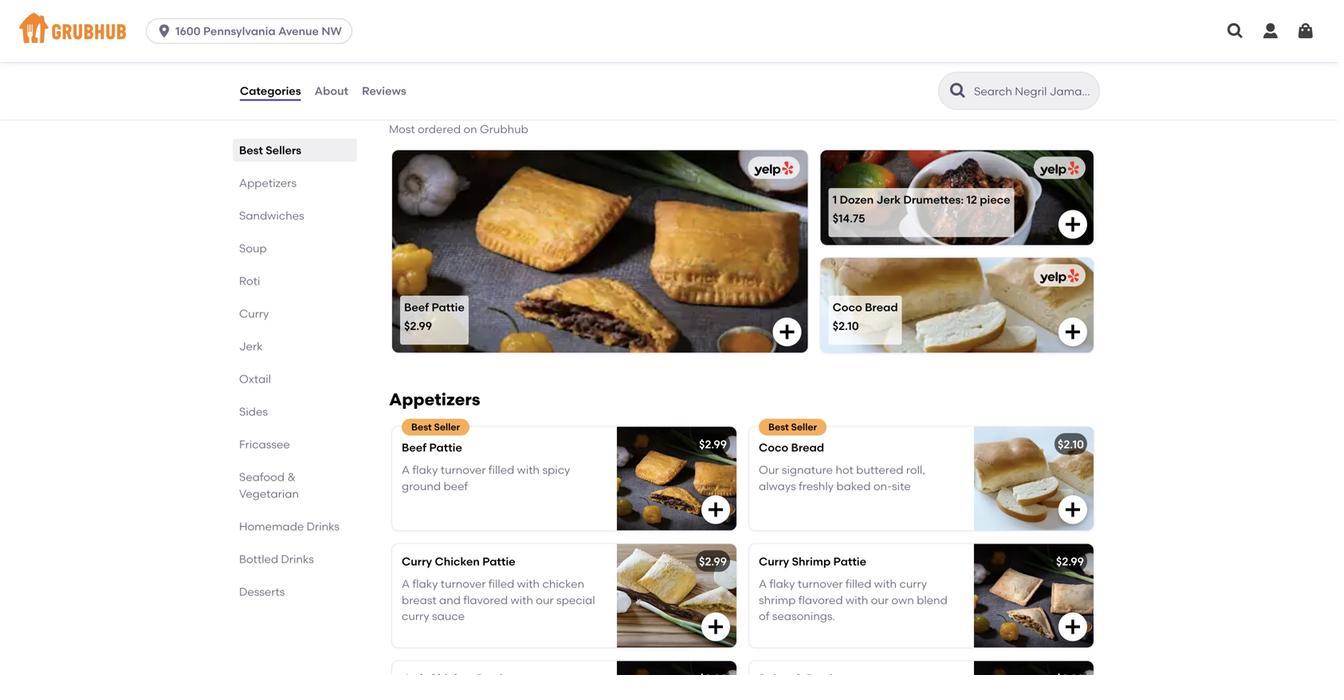Task type: describe. For each thing, give the bounding box(es) containing it.
own
[[892, 594, 914, 607]]

a flaky turnover filled with curry shrimp flavored with our own blend of seasonings.
[[759, 577, 948, 623]]

jerk inside the 1 dozen jerk drumettes: 12 piece $14.75
[[877, 193, 901, 206]]

a for a flaky turnover filled with curry shrimp flavored with our own blend of seasonings.
[[759, 577, 767, 591]]

sellers for best sellers
[[266, 144, 302, 157]]

baked
[[837, 480, 871, 493]]

filled for beef pattie
[[489, 463, 515, 477]]

avenue
[[278, 24, 319, 38]]

drumettes:
[[904, 193, 964, 206]]

beef pattie $2.99
[[404, 300, 465, 333]]

piece
[[980, 193, 1011, 206]]

fricassee
[[239, 438, 290, 451]]

curry inside 'a flaky turnover filled with curry shrimp flavored with our own blend of seasonings.'
[[900, 577, 927, 591]]

curry shrimp pattie
[[759, 555, 867, 568]]

with for chicken
[[517, 577, 540, 591]]

beef pattie image
[[617, 427, 737, 531]]

filled for curry shrimp pattie
[[846, 577, 872, 591]]

$14.75
[[833, 212, 866, 225]]

best for $2.99
[[411, 421, 432, 433]]

roti
[[239, 274, 260, 288]]

12
[[967, 193, 978, 206]]

our inside 'a flaky turnover filled with curry shrimp flavored with our own blend of seasonings.'
[[871, 594, 889, 607]]

site
[[892, 480, 911, 493]]

desserts
[[239, 585, 285, 599]]

bottled drinks
[[239, 553, 314, 566]]

a for a flaky turnover filled with chicken breast and flavored with our special curry sauce
[[402, 577, 410, 591]]

&
[[287, 470, 296, 484]]

reviews button
[[361, 62, 407, 120]]

flavored inside a flaky turnover filled with chicken breast and flavored with our special curry sauce
[[464, 594, 508, 607]]

and
[[439, 594, 461, 607]]

sellers for best sellers most ordered on grubhub
[[430, 100, 486, 120]]

turnover for beef
[[441, 463, 486, 477]]

breast
[[402, 594, 437, 607]]

pennsylvania
[[203, 24, 276, 38]]

drinks for bottled drinks
[[281, 553, 314, 566]]

homemade drinks
[[239, 520, 340, 533]]

1600 pennsylvania avenue nw button
[[146, 18, 359, 44]]

jerk chicken pattie image
[[617, 661, 737, 675]]

with for spicy
[[517, 463, 540, 477]]

best for $2.10
[[769, 421, 789, 433]]

svg image inside 1600 pennsylvania avenue nw button
[[156, 23, 172, 39]]

homemade
[[239, 520, 304, 533]]

curry chicken pattie image
[[617, 544, 737, 648]]

our
[[759, 463, 779, 477]]

best sellers
[[239, 144, 302, 157]]

$2.99 inside beef pattie $2.99
[[404, 319, 432, 333]]

reviews
[[362, 84, 406, 98]]

coco bread $2.10
[[833, 300, 898, 333]]

dozen
[[840, 193, 874, 206]]

1600 pennsylvania avenue nw
[[176, 24, 342, 38]]

about
[[315, 84, 349, 98]]

spicy
[[543, 463, 570, 477]]

curry chicken pattie
[[402, 555, 516, 568]]

grubhub
[[480, 122, 529, 136]]

vegetarian
[[239, 487, 299, 501]]

special
[[557, 594, 595, 607]]

beef
[[444, 480, 468, 493]]

blend
[[917, 594, 948, 607]]

best for soup
[[239, 144, 263, 157]]

chicken
[[435, 555, 480, 568]]

best inside best sellers most ordered on grubhub
[[389, 100, 426, 120]]

our signature hot buttered roll, always freshly baked on-site
[[759, 463, 926, 493]]



Task type: vqa. For each thing, say whether or not it's contained in the screenshot.
1
yes



Task type: locate. For each thing, give the bounding box(es) containing it.
of
[[759, 610, 770, 623]]

categories button
[[239, 62, 302, 120]]

sellers inside best sellers most ordered on grubhub
[[430, 100, 486, 120]]

bread inside coco bread $2.10
[[865, 300, 898, 314]]

1 horizontal spatial seller
[[791, 421, 817, 433]]

a flaky turnover filled with chicken breast and flavored with our special curry sauce
[[402, 577, 595, 623]]

1 flavored from the left
[[464, 594, 508, 607]]

best up most
[[389, 100, 426, 120]]

drinks right homemade
[[307, 520, 340, 533]]

sauce
[[432, 610, 465, 623]]

2 flavored from the left
[[799, 594, 843, 607]]

filled inside a flaky turnover filled with chicken breast and flavored with our special curry sauce
[[489, 577, 515, 591]]

turnover inside 'a flaky turnover filled with curry shrimp flavored with our own blend of seasonings.'
[[798, 577, 843, 591]]

curry left shrimp
[[759, 555, 790, 568]]

a flaky turnover filled with spicy ground beef
[[402, 463, 570, 493]]

our inside a flaky turnover filled with chicken breast and flavored with our special curry sauce
[[536, 594, 554, 607]]

categories
[[240, 84, 301, 98]]

$2.10
[[833, 319, 859, 333], [1058, 438, 1084, 451]]

2 seller from the left
[[791, 421, 817, 433]]

1 horizontal spatial $2.10
[[1058, 438, 1084, 451]]

our left own
[[871, 594, 889, 607]]

turnover
[[441, 463, 486, 477], [441, 577, 486, 591], [798, 577, 843, 591]]

yelp image for 1 dozen jerk drumettes: 12 piece
[[1037, 161, 1080, 177]]

1 horizontal spatial coco
[[833, 300, 863, 314]]

flaky up "breast"
[[413, 577, 438, 591]]

appetizers down best sellers at the left
[[239, 176, 297, 190]]

svg image
[[1226, 22, 1246, 41], [1262, 22, 1281, 41], [1297, 22, 1316, 41], [1064, 215, 1083, 234], [778, 322, 797, 342], [707, 500, 726, 519], [707, 617, 726, 637]]

beef pattie
[[402, 441, 462, 454]]

0 horizontal spatial curry
[[239, 307, 269, 321]]

jerk right dozen
[[877, 193, 901, 206]]

0 vertical spatial sellers
[[430, 100, 486, 120]]

our
[[536, 594, 554, 607], [871, 594, 889, 607]]

yelp image for coco bread
[[1037, 269, 1080, 284]]

with left own
[[846, 594, 869, 607]]

soup
[[239, 242, 267, 255]]

seller up beef pattie
[[434, 421, 460, 433]]

a inside a flaky turnover filled with chicken breast and flavored with our special curry sauce
[[402, 577, 410, 591]]

flaky inside a flaky turnover filled with spicy ground beef
[[413, 463, 438, 477]]

flavored up seasonings.
[[799, 594, 843, 607]]

seller up coco bread
[[791, 421, 817, 433]]

0 horizontal spatial appetizers
[[239, 176, 297, 190]]

1 horizontal spatial curry
[[900, 577, 927, 591]]

flaky up ground on the left bottom
[[413, 463, 438, 477]]

1600
[[176, 24, 201, 38]]

flavored right the and
[[464, 594, 508, 607]]

drinks for homemade drinks
[[307, 520, 340, 533]]

with
[[517, 463, 540, 477], [517, 577, 540, 591], [875, 577, 897, 591], [511, 594, 533, 607], [846, 594, 869, 607]]

1 vertical spatial coco
[[759, 441, 789, 454]]

always
[[759, 480, 796, 493]]

with left special
[[511, 594, 533, 607]]

0 horizontal spatial best seller
[[411, 421, 460, 433]]

0 vertical spatial coco
[[833, 300, 863, 314]]

sandwiches
[[239, 209, 304, 222]]

best seller for pattie
[[411, 421, 460, 433]]

turnover down curry shrimp pattie
[[798, 577, 843, 591]]

coco
[[833, 300, 863, 314], [759, 441, 789, 454]]

turnover up the and
[[441, 577, 486, 591]]

our down chicken
[[536, 594, 554, 607]]

1 dozen jerk drumettes: 12 piece $14.75
[[833, 193, 1011, 225]]

best seller up coco bread
[[769, 421, 817, 433]]

hot
[[836, 463, 854, 477]]

filled left spicy
[[489, 463, 515, 477]]

coco inside coco bread $2.10
[[833, 300, 863, 314]]

shrimp
[[759, 594, 796, 607]]

a up shrimp
[[759, 577, 767, 591]]

flavored
[[464, 594, 508, 607], [799, 594, 843, 607]]

turnover up beef
[[441, 463, 486, 477]]

turnover inside a flaky turnover filled with spicy ground beef
[[441, 463, 486, 477]]

filled down curry chicken pattie
[[489, 577, 515, 591]]

main navigation navigation
[[0, 0, 1340, 62]]

bread for coco bread $2.10
[[865, 300, 898, 314]]

signature
[[782, 463, 833, 477]]

best up coco bread
[[769, 421, 789, 433]]

$2.10 inside coco bread $2.10
[[833, 319, 859, 333]]

jerk up the oxtail
[[239, 340, 263, 353]]

about button
[[314, 62, 349, 120]]

ordered
[[418, 122, 461, 136]]

bread
[[865, 300, 898, 314], [791, 441, 825, 454]]

a up ground on the left bottom
[[402, 463, 410, 477]]

curry up "breast"
[[402, 555, 432, 568]]

0 vertical spatial beef
[[404, 300, 429, 314]]

0 vertical spatial jerk
[[877, 193, 901, 206]]

bread for coco bread
[[791, 441, 825, 454]]

flaky
[[413, 463, 438, 477], [413, 577, 438, 591], [770, 577, 795, 591]]

on
[[464, 122, 477, 136]]

coco bread
[[759, 441, 825, 454]]

buttered
[[857, 463, 904, 477]]

1 vertical spatial $2.10
[[1058, 438, 1084, 451]]

0 horizontal spatial curry
[[402, 610, 430, 623]]

1 seller from the left
[[434, 421, 460, 433]]

best down categories button
[[239, 144, 263, 157]]

turnover for flavored
[[798, 577, 843, 591]]

1 horizontal spatial jerk
[[877, 193, 901, 206]]

freshly
[[799, 480, 834, 493]]

Search Negril Jamaican Eatery - DC search field
[[973, 84, 1095, 99]]

0 vertical spatial curry
[[900, 577, 927, 591]]

1 vertical spatial beef
[[402, 441, 427, 454]]

curry down "breast"
[[402, 610, 430, 623]]

with for curry
[[875, 577, 897, 591]]

bottled
[[239, 553, 278, 566]]

curry down roti
[[239, 307, 269, 321]]

with left spicy
[[517, 463, 540, 477]]

2 horizontal spatial curry
[[759, 555, 790, 568]]

drinks down homemade drinks
[[281, 553, 314, 566]]

most
[[389, 122, 415, 136]]

pattie
[[432, 300, 465, 314], [429, 441, 462, 454], [483, 555, 516, 568], [834, 555, 867, 568]]

curry for curry shrimp pattie
[[759, 555, 790, 568]]

pattie inside beef pattie $2.99
[[432, 300, 465, 314]]

a
[[402, 463, 410, 477], [402, 577, 410, 591], [759, 577, 767, 591]]

1 horizontal spatial flavored
[[799, 594, 843, 607]]

2 best seller from the left
[[769, 421, 817, 433]]

search icon image
[[949, 81, 968, 100]]

1 vertical spatial jerk
[[239, 340, 263, 353]]

a for a flaky turnover filled with spicy ground beef
[[402, 463, 410, 477]]

with up own
[[875, 577, 897, 591]]

filled for curry chicken pattie
[[489, 577, 515, 591]]

1 horizontal spatial bread
[[865, 300, 898, 314]]

1 horizontal spatial best seller
[[769, 421, 817, 433]]

beef for beef pattie
[[402, 441, 427, 454]]

0 horizontal spatial flavored
[[464, 594, 508, 607]]

svg image
[[156, 23, 172, 39], [1064, 322, 1083, 342], [1064, 500, 1083, 519], [1064, 617, 1083, 637]]

a up "breast"
[[402, 577, 410, 591]]

curry up own
[[900, 577, 927, 591]]

curry for curry chicken pattie
[[402, 555, 432, 568]]

1 vertical spatial appetizers
[[389, 389, 480, 410]]

1
[[833, 193, 837, 206]]

beef for beef pattie $2.99
[[404, 300, 429, 314]]

filled inside a flaky turnover filled with spicy ground beef
[[489, 463, 515, 477]]

0 vertical spatial bread
[[865, 300, 898, 314]]

filled
[[489, 463, 515, 477], [489, 577, 515, 591], [846, 577, 872, 591]]

0 horizontal spatial sellers
[[266, 144, 302, 157]]

1 vertical spatial sellers
[[266, 144, 302, 157]]

seller for pattie
[[434, 421, 460, 433]]

flaky up shrimp
[[770, 577, 795, 591]]

turnover inside a flaky turnover filled with chicken breast and flavored with our special curry sauce
[[441, 577, 486, 591]]

best
[[389, 100, 426, 120], [239, 144, 263, 157], [411, 421, 432, 433], [769, 421, 789, 433]]

curry
[[900, 577, 927, 591], [402, 610, 430, 623]]

0 vertical spatial $2.10
[[833, 319, 859, 333]]

best seller
[[411, 421, 460, 433], [769, 421, 817, 433]]

sellers down categories button
[[266, 144, 302, 157]]

coco bread image
[[974, 427, 1094, 531]]

1 vertical spatial bread
[[791, 441, 825, 454]]

beef
[[404, 300, 429, 314], [402, 441, 427, 454]]

0 vertical spatial appetizers
[[239, 176, 297, 190]]

drinks
[[307, 520, 340, 533], [281, 553, 314, 566]]

seafood & vegetarian
[[239, 470, 299, 501]]

0 horizontal spatial coco
[[759, 441, 789, 454]]

appetizers up beef pattie
[[389, 389, 480, 410]]

1 vertical spatial drinks
[[281, 553, 314, 566]]

1 horizontal spatial curry
[[402, 555, 432, 568]]

sellers up on
[[430, 100, 486, 120]]

sides
[[239, 405, 268, 419]]

1 horizontal spatial sellers
[[430, 100, 486, 120]]

filled inside 'a flaky turnover filled with curry shrimp flavored with our own blend of seasonings.'
[[846, 577, 872, 591]]

best seller up beef pattie
[[411, 421, 460, 433]]

curry inside a flaky turnover filled with chicken breast and flavored with our special curry sauce
[[402, 610, 430, 623]]

yelp image
[[752, 161, 794, 177], [1037, 161, 1080, 177], [1037, 269, 1080, 284]]

on-
[[874, 480, 892, 493]]

sellers
[[430, 100, 486, 120], [266, 144, 302, 157]]

roll,
[[907, 463, 926, 477]]

0 horizontal spatial bread
[[791, 441, 825, 454]]

with left chicken
[[517, 577, 540, 591]]

flaky for ground
[[413, 463, 438, 477]]

with inside a flaky turnover filled with spicy ground beef
[[517, 463, 540, 477]]

0 horizontal spatial $2.10
[[833, 319, 859, 333]]

0 horizontal spatial jerk
[[239, 340, 263, 353]]

curry shrimp pattie image
[[974, 544, 1094, 648]]

2 our from the left
[[871, 594, 889, 607]]

coco for coco bread
[[759, 441, 789, 454]]

appetizers
[[239, 176, 297, 190], [389, 389, 480, 410]]

1 horizontal spatial appetizers
[[389, 389, 480, 410]]

flaky inside 'a flaky turnover filled with curry shrimp flavored with our own blend of seasonings.'
[[770, 577, 795, 591]]

oxtail
[[239, 372, 271, 386]]

seasonings.
[[773, 610, 836, 623]]

flaky for breast
[[413, 577, 438, 591]]

jerk
[[877, 193, 901, 206], [239, 340, 263, 353]]

$2.99
[[404, 319, 432, 333], [699, 438, 727, 451], [699, 555, 727, 568], [1057, 555, 1084, 568]]

turnover for and
[[441, 577, 486, 591]]

yelp image for beef pattie
[[752, 161, 794, 177]]

flaky inside a flaky turnover filled with chicken breast and flavored with our special curry sauce
[[413, 577, 438, 591]]

flaky for shrimp
[[770, 577, 795, 591]]

seller for bread
[[791, 421, 817, 433]]

1 vertical spatial curry
[[402, 610, 430, 623]]

chicken
[[543, 577, 585, 591]]

ground
[[402, 480, 441, 493]]

a inside 'a flaky turnover filled with curry shrimp flavored with our own blend of seasonings.'
[[759, 577, 767, 591]]

seafood
[[239, 470, 285, 484]]

flavored inside 'a flaky turnover filled with curry shrimp flavored with our own blend of seasonings.'
[[799, 594, 843, 607]]

filled down curry shrimp pattie
[[846, 577, 872, 591]]

0 horizontal spatial our
[[536, 594, 554, 607]]

0 vertical spatial drinks
[[307, 520, 340, 533]]

curry
[[239, 307, 269, 321], [402, 555, 432, 568], [759, 555, 790, 568]]

1 our from the left
[[536, 594, 554, 607]]

0 horizontal spatial seller
[[434, 421, 460, 433]]

spinach pattie image
[[974, 661, 1094, 675]]

beef inside beef pattie $2.99
[[404, 300, 429, 314]]

1 horizontal spatial our
[[871, 594, 889, 607]]

a inside a flaky turnover filled with spicy ground beef
[[402, 463, 410, 477]]

best sellers most ordered on grubhub
[[389, 100, 529, 136]]

best seller for bread
[[769, 421, 817, 433]]

coco for coco bread $2.10
[[833, 300, 863, 314]]

1 best seller from the left
[[411, 421, 460, 433]]

shrimp
[[792, 555, 831, 568]]

nw
[[322, 24, 342, 38]]

best up beef pattie
[[411, 421, 432, 433]]

seller
[[434, 421, 460, 433], [791, 421, 817, 433]]



